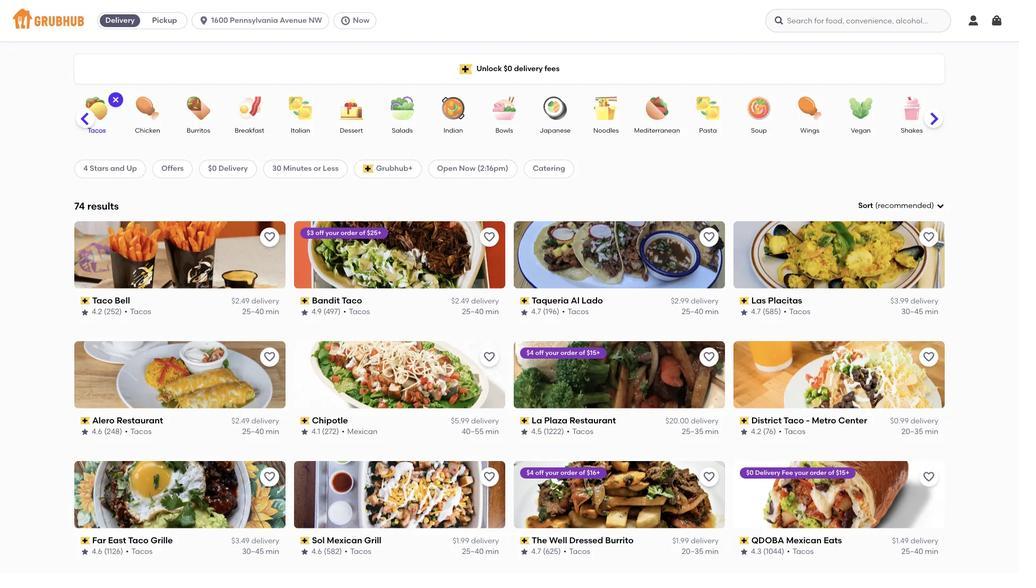 Task type: describe. For each thing, give the bounding box(es) containing it.
(1044)
[[764, 548, 785, 557]]

none field containing sort
[[859, 201, 946, 212]]

sort
[[859, 201, 874, 210]]

district taco - metro center
[[752, 416, 868, 426]]

$16+
[[587, 469, 601, 477]]

30
[[272, 164, 282, 173]]

save this restaurant image for taco bell
[[263, 231, 276, 244]]

1600 pennsylvania avenue nw button
[[192, 12, 334, 29]]

bell
[[115, 296, 130, 306]]

min for district taco - metro center
[[926, 428, 939, 437]]

alero
[[92, 416, 115, 426]]

25–40 min for alero restaurant
[[242, 428, 279, 437]]

-
[[807, 416, 810, 426]]

4.7 (196)
[[532, 308, 560, 317]]

taqueria al lado
[[532, 296, 604, 306]]

far east taco grille
[[92, 536, 173, 546]]

min for alero restaurant
[[266, 428, 279, 437]]

$4 off your order of $15+
[[527, 349, 601, 357]]

4.6 (1126)
[[92, 548, 123, 557]]

$2.49 for alero restaurant
[[232, 417, 250, 426]]

• tacos for the
[[564, 548, 591, 557]]

tacos for district taco - metro center
[[785, 428, 806, 437]]

subscription pass image for sol mexican grill
[[301, 538, 310, 545]]

4.1
[[312, 428, 320, 437]]

• tacos for district
[[779, 428, 806, 437]]

chicken
[[135, 127, 160, 134]]

your for plaza
[[546, 349, 559, 357]]

star icon image for bandit taco
[[301, 308, 309, 317]]

wings image
[[792, 97, 829, 120]]

the well dressed burrito logo image
[[514, 461, 726, 529]]

$4 off your order of $16+
[[527, 469, 601, 477]]

breakfast image
[[231, 97, 268, 120]]

Search for food, convenience, alcohol... search field
[[766, 9, 952, 32]]

delivery for alero restaurant
[[251, 417, 279, 426]]

of for taco
[[359, 229, 366, 237]]

chipotle logo image
[[294, 341, 506, 409]]

plaza
[[545, 416, 568, 426]]

catering
[[533, 164, 566, 173]]

nw
[[309, 16, 322, 25]]

4.2 (76)
[[752, 428, 777, 437]]

subscription pass image for the well dressed burrito
[[521, 538, 530, 545]]

order for plaza
[[561, 349, 578, 357]]

la plaza restaurant
[[532, 416, 617, 426]]

star icon image for chipotle
[[301, 428, 309, 437]]

(252)
[[104, 308, 122, 317]]

• tacos for las
[[784, 308, 811, 317]]

grille
[[151, 536, 173, 546]]

now inside button
[[353, 16, 370, 25]]

las
[[752, 296, 767, 306]]

$2.49 delivery for taco bell
[[232, 297, 279, 306]]

dessert image
[[333, 97, 370, 120]]

star icon image for qdoba mexican eats
[[740, 548, 749, 557]]

shakes
[[902, 127, 924, 134]]

coffee and tea
[[946, 127, 981, 144]]

grubhub+
[[376, 164, 413, 173]]

qdoba mexican eats
[[752, 536, 843, 546]]

4.7 for the well dressed burrito
[[532, 548, 542, 557]]

alero restaurant logo image
[[74, 341, 286, 409]]

far east taco grille logo image
[[74, 461, 286, 529]]

• for la plaza restaurant
[[567, 428, 570, 437]]

save this restaurant image for las placitas
[[923, 231, 936, 244]]

4.2 (252)
[[92, 308, 122, 317]]

vegan image
[[843, 97, 880, 120]]

soup
[[752, 127, 768, 134]]

30–45 for far east taco grille
[[242, 548, 264, 557]]

$0 for $0 delivery
[[208, 164, 217, 173]]

min for taqueria al lado
[[706, 308, 719, 317]]

min for bandit taco
[[486, 308, 499, 317]]

lado
[[582, 296, 604, 306]]

$0 for $0 delivery fee your order of $15+
[[747, 469, 754, 477]]

$5.99
[[451, 417, 470, 426]]

tacos for las placitas
[[790, 308, 811, 317]]

1 horizontal spatial $15+
[[837, 469, 850, 477]]

tacos for taco bell
[[130, 308, 151, 317]]

tacos for alero restaurant
[[131, 428, 152, 437]]

min for qdoba mexican eats
[[926, 548, 939, 557]]

wings
[[801, 127, 820, 134]]

delivery for la plaza restaurant
[[691, 417, 719, 426]]

stars
[[90, 164, 109, 173]]

pickup button
[[142, 12, 187, 29]]

mediterranean
[[635, 127, 681, 134]]

(
[[876, 201, 879, 210]]

of for plaza
[[579, 349, 586, 357]]

min for far east taco grille
[[266, 548, 279, 557]]

up
[[127, 164, 137, 173]]

subscription pass image for chipotle
[[301, 418, 310, 425]]

avenue
[[280, 16, 307, 25]]

(196)
[[543, 308, 560, 317]]

save this restaurant image for sol mexican grill
[[483, 471, 496, 484]]

4.7 for taqueria al lado
[[532, 308, 542, 317]]

tacos down "tacos" image
[[88, 127, 106, 134]]

$3.99
[[891, 297, 909, 306]]

25–35
[[682, 428, 704, 437]]

30–45 min for las placitas
[[902, 308, 939, 317]]

4.6 for far east taco grille
[[92, 548, 102, 557]]

• tacos for bandit
[[344, 308, 370, 317]]

• for alero restaurant
[[125, 428, 128, 437]]

$20.00
[[666, 417, 690, 426]]

salads image
[[384, 97, 421, 120]]

grill
[[365, 536, 382, 546]]

tacos for far east taco grille
[[132, 548, 153, 557]]

(2:16pm)
[[478, 164, 509, 173]]

$1.99 delivery for sol mexican grill
[[453, 537, 499, 546]]

save this restaurant image for taqueria al lado
[[703, 231, 716, 244]]

• mexican
[[342, 428, 378, 437]]

star icon image for las placitas
[[740, 308, 749, 317]]

$3.49
[[231, 537, 250, 546]]

• for taco bell
[[125, 308, 128, 317]]

$3.49 delivery
[[231, 537, 279, 546]]

breakfast
[[235, 127, 264, 134]]

delivery for chipotle
[[471, 417, 499, 426]]

4.5
[[532, 428, 542, 437]]

4.9
[[312, 308, 322, 317]]

chicken image
[[129, 97, 166, 120]]

of right fee
[[829, 469, 835, 477]]

taqueria
[[532, 296, 569, 306]]

noodles
[[594, 127, 619, 134]]

• tacos for far
[[126, 548, 153, 557]]

4.7 (585)
[[752, 308, 782, 317]]

taqueria al lado logo image
[[514, 221, 726, 289]]

20–35 min for district taco - metro center
[[902, 428, 939, 437]]

vegan
[[852, 127, 872, 134]]

$2.99 delivery
[[671, 297, 719, 306]]

delivery for taco bell
[[251, 297, 279, 306]]

(1126)
[[104, 548, 123, 557]]

2 restaurant from the left
[[570, 416, 617, 426]]

subscription pass image for taco bell
[[81, 298, 90, 305]]

order right fee
[[810, 469, 827, 477]]

al
[[571, 296, 580, 306]]

(1222)
[[544, 428, 564, 437]]

bandit taco
[[312, 296, 362, 306]]

las placitas logo image
[[734, 221, 946, 289]]

bowls
[[496, 127, 513, 134]]

min for la plaza restaurant
[[706, 428, 719, 437]]

shakes image
[[894, 97, 931, 120]]

delivery for taqueria al lado
[[691, 297, 719, 306]]

taco bell
[[92, 296, 130, 306]]

delivery for district taco - metro center
[[911, 417, 939, 426]]

save this restaurant image for far east taco grille
[[263, 471, 276, 484]]

20–35 for district taco - metro center
[[902, 428, 924, 437]]

(248)
[[104, 428, 122, 437]]

mexican for qdoba
[[787, 536, 822, 546]]

25–40 for alero restaurant
[[242, 428, 264, 437]]

min for taco bell
[[266, 308, 279, 317]]

star icon image for la plaza restaurant
[[521, 428, 529, 437]]

off for la
[[536, 349, 544, 357]]

4.7 for las placitas
[[752, 308, 762, 317]]

delivery inside 'button'
[[105, 16, 135, 25]]

japanese image
[[537, 97, 574, 120]]

delivery for $0 delivery fee your order of $15+
[[756, 469, 781, 477]]

main navigation navigation
[[0, 0, 1020, 41]]

4.6 (248)
[[92, 428, 122, 437]]

star icon image for alero restaurant
[[81, 428, 89, 437]]

25–40 min for sol mexican grill
[[462, 548, 499, 557]]

• tacos for taqueria
[[563, 308, 589, 317]]

taco right bandit
[[342, 296, 362, 306]]

subscription pass image for far east taco grille
[[81, 538, 90, 545]]

$5.99 delivery
[[451, 417, 499, 426]]

alero restaurant
[[92, 416, 163, 426]]

4
[[83, 164, 88, 173]]

salads
[[392, 127, 413, 134]]

unlock $0 delivery fees
[[477, 64, 560, 73]]



Task type: locate. For each thing, give the bounding box(es) containing it.
0 vertical spatial grubhub plus flag logo image
[[460, 64, 473, 74]]

of down al
[[579, 349, 586, 357]]

4.7 (625)
[[532, 548, 561, 557]]

tacos for the well dressed burrito
[[570, 548, 591, 557]]

1 horizontal spatial 20–35 min
[[902, 428, 939, 437]]

25–40
[[242, 308, 264, 317], [462, 308, 484, 317], [682, 308, 704, 317], [242, 428, 264, 437], [462, 548, 484, 557], [902, 548, 924, 557]]

tacos
[[88, 127, 106, 134], [130, 308, 151, 317], [349, 308, 370, 317], [568, 308, 589, 317], [790, 308, 811, 317], [131, 428, 152, 437], [573, 428, 594, 437], [785, 428, 806, 437], [132, 548, 153, 557], [350, 548, 372, 557], [570, 548, 591, 557], [793, 548, 814, 557]]

$4 for the
[[527, 469, 534, 477]]

(625)
[[543, 548, 561, 557]]

4.6 down alero
[[92, 428, 102, 437]]

• tacos down bell at the bottom left of the page
[[125, 308, 151, 317]]

0 horizontal spatial $0
[[208, 164, 217, 173]]

(585)
[[763, 308, 782, 317]]

italian image
[[282, 97, 319, 120]]

sol mexican grill
[[312, 536, 382, 546]]

$2.49
[[232, 297, 250, 306], [452, 297, 470, 306], [232, 417, 250, 426]]

2 $1.99 from the left
[[673, 537, 690, 546]]

$15+
[[587, 349, 601, 357], [837, 469, 850, 477]]

subscription pass image left las
[[740, 298, 750, 305]]

1 vertical spatial $0
[[208, 164, 217, 173]]

1 horizontal spatial 30–45
[[902, 308, 924, 317]]

0 vertical spatial $0
[[504, 64, 513, 73]]

star icon image left 4.6 (582)
[[301, 548, 309, 557]]

20–35
[[902, 428, 924, 437], [682, 548, 704, 557]]

4.1 (272)
[[312, 428, 339, 437]]

less
[[323, 164, 339, 173]]

1 vertical spatial 30–45
[[242, 548, 264, 557]]

• for taqueria al lado
[[563, 308, 565, 317]]

order left $25+
[[341, 229, 358, 237]]

1 horizontal spatial 4.2
[[752, 428, 762, 437]]

1 vertical spatial 30–45 min
[[242, 548, 279, 557]]

4.7 down las
[[752, 308, 762, 317]]

1 vertical spatial now
[[459, 164, 476, 173]]

• tacos down qdoba mexican eats
[[788, 548, 814, 557]]

your down (1222)
[[546, 469, 559, 477]]

delivery for bandit taco
[[471, 297, 499, 306]]

0 horizontal spatial restaurant
[[117, 416, 163, 426]]

bowls image
[[486, 97, 523, 120]]

• tacos down "far east taco grille"
[[126, 548, 153, 557]]

save this restaurant image
[[263, 231, 276, 244], [703, 231, 716, 244], [263, 351, 276, 364], [703, 351, 716, 364], [923, 351, 936, 364], [263, 471, 276, 484], [703, 471, 716, 484]]

your
[[326, 229, 339, 237], [546, 349, 559, 357], [546, 469, 559, 477], [795, 469, 809, 477]]

fees
[[545, 64, 560, 73]]

svg image
[[968, 14, 981, 27], [199, 15, 209, 26], [340, 15, 351, 26], [112, 96, 120, 104], [937, 202, 946, 210]]

order for well
[[561, 469, 578, 477]]

grubhub plus flag logo image for unlock $0 delivery fees
[[460, 64, 473, 74]]

metro
[[812, 416, 837, 426]]

1 $1.99 delivery from the left
[[453, 537, 499, 546]]

• tacos down bandit taco
[[344, 308, 370, 317]]

$0
[[504, 64, 513, 73], [208, 164, 217, 173], [747, 469, 754, 477]]

• right (497)
[[344, 308, 347, 317]]

taco bell logo image
[[74, 221, 286, 289]]

• for las placitas
[[784, 308, 787, 317]]

• right "(625)"
[[564, 548, 567, 557]]

1 vertical spatial grubhub plus flag logo image
[[363, 165, 374, 173]]

0 horizontal spatial 20–35 min
[[682, 548, 719, 557]]

4.2 for district taco - metro center
[[752, 428, 762, 437]]

dressed
[[570, 536, 604, 546]]

$20.00 delivery
[[666, 417, 719, 426]]

open now (2:16pm)
[[437, 164, 509, 173]]

offers
[[162, 164, 184, 173]]

off for bandit
[[316, 229, 324, 237]]

delivery for the well dressed burrito
[[691, 537, 719, 546]]

star icon image left the 4.9
[[301, 308, 309, 317]]

now right nw at the left
[[353, 16, 370, 25]]

1 $4 from the top
[[527, 349, 534, 357]]

tacos right (252) at the bottom left of page
[[130, 308, 151, 317]]

soup image
[[741, 97, 778, 120]]

star icon image for taco bell
[[81, 308, 89, 317]]

subscription pass image left the
[[521, 538, 530, 545]]

tacos for qdoba mexican eats
[[793, 548, 814, 557]]

• tacos down al
[[563, 308, 589, 317]]

1 restaurant from the left
[[117, 416, 163, 426]]

subscription pass image left "taco bell"
[[81, 298, 90, 305]]

4.6 for alero restaurant
[[92, 428, 102, 437]]

subscription pass image left far
[[81, 538, 90, 545]]

•
[[125, 308, 128, 317], [344, 308, 347, 317], [563, 308, 565, 317], [784, 308, 787, 317], [125, 428, 128, 437], [342, 428, 345, 437], [567, 428, 570, 437], [779, 428, 782, 437], [126, 548, 129, 557], [345, 548, 348, 557], [564, 548, 567, 557], [788, 548, 791, 557]]

30–45 min for far east taco grille
[[242, 548, 279, 557]]

(497)
[[324, 308, 341, 317]]

$0.99
[[891, 417, 909, 426]]

4.7 left (196)
[[532, 308, 542, 317]]

and left up
[[110, 164, 125, 173]]

1 horizontal spatial grubhub plus flag logo image
[[460, 64, 473, 74]]

1600
[[211, 16, 228, 25]]

0 vertical spatial 30–45
[[902, 308, 924, 317]]

bandit taco logo image
[[294, 221, 506, 289]]

1 vertical spatial delivery
[[219, 164, 248, 173]]

subscription pass image left bandit
[[301, 298, 310, 305]]

25–40 for sol mexican grill
[[462, 548, 484, 557]]

• tacos down alero restaurant
[[125, 428, 152, 437]]

4.7 down the
[[532, 548, 542, 557]]

pasta image
[[690, 97, 727, 120]]

order left "$16+"
[[561, 469, 578, 477]]

subscription pass image
[[81, 298, 90, 305], [740, 298, 750, 305], [81, 418, 90, 425], [301, 418, 310, 425], [521, 418, 530, 425], [81, 538, 90, 545], [301, 538, 310, 545]]

0 horizontal spatial $1.99
[[453, 537, 470, 546]]

star icon image left the 4.2 (252)
[[81, 308, 89, 317]]

• down bell at the bottom left of the page
[[125, 308, 128, 317]]

star icon image left 4.7 (585)
[[740, 308, 749, 317]]

1 horizontal spatial 30–45 min
[[902, 308, 939, 317]]

star icon image
[[81, 308, 89, 317], [301, 308, 309, 317], [521, 308, 529, 317], [740, 308, 749, 317], [81, 428, 89, 437], [301, 428, 309, 437], [521, 428, 529, 437], [740, 428, 749, 437], [81, 548, 89, 557], [301, 548, 309, 557], [521, 548, 529, 557], [740, 548, 749, 557]]

subscription pass image left chipotle
[[301, 418, 310, 425]]

taco up the 4.2 (252)
[[92, 296, 113, 306]]

subscription pass image left the la
[[521, 418, 530, 425]]

tacos down district taco - metro center
[[785, 428, 806, 437]]

• right '(76)'
[[779, 428, 782, 437]]

min for las placitas
[[926, 308, 939, 317]]

• tacos for qdoba
[[788, 548, 814, 557]]

2 horizontal spatial $0
[[747, 469, 754, 477]]

of left $25+
[[359, 229, 366, 237]]

0 horizontal spatial 20–35
[[682, 548, 704, 557]]

pennsylvania
[[230, 16, 278, 25]]

(582)
[[324, 548, 342, 557]]

burritos image
[[180, 97, 217, 120]]

4.6
[[92, 428, 102, 437], [92, 548, 102, 557], [312, 548, 322, 557]]

save this restaurant button
[[260, 228, 279, 247], [480, 228, 499, 247], [700, 228, 719, 247], [920, 228, 939, 247], [260, 348, 279, 367], [480, 348, 499, 367], [700, 348, 719, 367], [920, 348, 939, 367], [260, 468, 279, 487], [480, 468, 499, 487], [700, 468, 719, 487], [920, 468, 939, 487]]

subscription pass image for alero restaurant
[[81, 418, 90, 425]]

star icon image left 4.7 (625)
[[521, 548, 529, 557]]

east
[[108, 536, 126, 546]]

star icon image for far east taco grille
[[81, 548, 89, 557]]

• down taqueria al lado on the right bottom of the page
[[563, 308, 565, 317]]

min for sol mexican grill
[[486, 548, 499, 557]]

1600 pennsylvania avenue nw
[[211, 16, 322, 25]]

your right fee
[[795, 469, 809, 477]]

0 horizontal spatial 4.2
[[92, 308, 102, 317]]

• tacos for taco
[[125, 308, 151, 317]]

1 $1.99 from the left
[[453, 537, 470, 546]]

min for the well dressed burrito
[[706, 548, 719, 557]]

burrito
[[606, 536, 634, 546]]

0 horizontal spatial and
[[110, 164, 125, 173]]

40–55
[[462, 428, 484, 437]]

mexican for sol
[[327, 536, 363, 546]]

star icon image for district taco - metro center
[[740, 428, 749, 437]]

and up tea
[[969, 127, 981, 134]]

1 vertical spatial 20–35
[[682, 548, 704, 557]]

0 vertical spatial $15+
[[587, 349, 601, 357]]

2 $4 from the top
[[527, 469, 534, 477]]

mexican left eats
[[787, 536, 822, 546]]

burritos
[[187, 127, 210, 134]]

save this restaurant image
[[483, 231, 496, 244], [923, 231, 936, 244], [483, 351, 496, 364], [483, 471, 496, 484], [923, 471, 936, 484]]

your down (196)
[[546, 349, 559, 357]]

$2.49 delivery for bandit taco
[[452, 297, 499, 306]]

star icon image for sol mexican grill
[[301, 548, 309, 557]]

$1.49
[[893, 537, 909, 546]]

star icon image left 4.6 (1126)
[[81, 548, 89, 557]]

25–35 min
[[682, 428, 719, 437]]

far
[[92, 536, 106, 546]]

the well dressed burrito
[[532, 536, 634, 546]]

and inside coffee and tea
[[969, 127, 981, 134]]

star icon image left 4.1
[[301, 428, 309, 437]]

$1.49 delivery
[[893, 537, 939, 546]]

4.3 (1044)
[[752, 548, 785, 557]]

subscription pass image
[[301, 298, 310, 305], [521, 298, 530, 305], [740, 418, 750, 425], [521, 538, 530, 545], [740, 538, 750, 545]]

25–40 min for taco bell
[[242, 308, 279, 317]]

dessert
[[340, 127, 363, 134]]

save this restaurant image for alero restaurant
[[263, 351, 276, 364]]

$3.99 delivery
[[891, 297, 939, 306]]

• for chipotle
[[342, 428, 345, 437]]

$0 left fee
[[747, 469, 754, 477]]

taco left -
[[784, 416, 805, 426]]

• tacos down the well dressed burrito
[[564, 548, 591, 557]]

30–45 down $3.99 delivery
[[902, 308, 924, 317]]

order for taco
[[341, 229, 358, 237]]

delivery down breakfast
[[219, 164, 248, 173]]

25–40 for qdoba mexican eats
[[902, 548, 924, 557]]

1 horizontal spatial $0
[[504, 64, 513, 73]]

or
[[314, 164, 321, 173]]

star icon image for the well dressed burrito
[[521, 548, 529, 557]]

tacos down placitas
[[790, 308, 811, 317]]

• down "far east taco grille"
[[126, 548, 129, 557]]

svg image
[[991, 14, 1004, 27], [774, 15, 785, 26]]

star icon image left '4.5'
[[521, 428, 529, 437]]

2 vertical spatial $0
[[747, 469, 754, 477]]

74
[[74, 200, 85, 212]]

star icon image left 4.2 (76)
[[740, 428, 749, 437]]

• tacos down la plaza restaurant
[[567, 428, 594, 437]]

25–40 for taco bell
[[242, 308, 264, 317]]

4.6 down far
[[92, 548, 102, 557]]

4.2 left '(76)'
[[752, 428, 762, 437]]

star icon image left 4.3
[[740, 548, 749, 557]]

0 horizontal spatial now
[[353, 16, 370, 25]]

bandit
[[312, 296, 340, 306]]

4.9 (497)
[[312, 308, 341, 317]]

• tacos
[[125, 308, 151, 317], [344, 308, 370, 317], [563, 308, 589, 317], [784, 308, 811, 317], [125, 428, 152, 437], [567, 428, 594, 437], [779, 428, 806, 437], [126, 548, 153, 557], [345, 548, 372, 557], [564, 548, 591, 557], [788, 548, 814, 557]]

tacos down grill
[[350, 548, 372, 557]]

4.6 (582)
[[312, 548, 342, 557]]

taco right east at the left bottom
[[128, 536, 149, 546]]

4.5 (1222)
[[532, 428, 564, 437]]

4.2 left (252) at the bottom left of page
[[92, 308, 102, 317]]

noodles image
[[588, 97, 625, 120]]

• tacos for sol
[[345, 548, 372, 557]]

4.6 for sol mexican grill
[[312, 548, 322, 557]]

0 horizontal spatial 30–45 min
[[242, 548, 279, 557]]

1 horizontal spatial 20–35
[[902, 428, 924, 437]]

minutes
[[283, 164, 312, 173]]

1 vertical spatial $15+
[[837, 469, 850, 477]]

1 horizontal spatial $1.99
[[673, 537, 690, 546]]

off down the 4.7 (196)
[[536, 349, 544, 357]]

0 vertical spatial and
[[969, 127, 981, 134]]

$3
[[307, 229, 314, 237]]

delivery for qdoba mexican eats
[[911, 537, 939, 546]]

None field
[[859, 201, 946, 212]]

subscription pass image left taqueria
[[521, 298, 530, 305]]

subscription pass image for taqueria al lado
[[521, 298, 530, 305]]

mexican
[[348, 428, 378, 437], [327, 536, 363, 546], [787, 536, 822, 546]]

$0 delivery
[[208, 164, 248, 173]]

• tacos down "sol mexican grill"
[[345, 548, 372, 557]]

restaurant
[[117, 416, 163, 426], [570, 416, 617, 426]]

italian
[[291, 127, 310, 134]]

delivery for sol mexican grill
[[471, 537, 499, 546]]

• right (272)
[[342, 428, 345, 437]]

4.6 down sol at the left of the page
[[312, 548, 322, 557]]

• down alero restaurant
[[125, 428, 128, 437]]

$3 off your order of $25+
[[307, 229, 382, 237]]

4.3
[[752, 548, 762, 557]]

0 vertical spatial now
[[353, 16, 370, 25]]

0 horizontal spatial grubhub plus flag logo image
[[363, 165, 374, 173]]

$2.49 delivery for alero restaurant
[[232, 417, 279, 426]]

$4 for la
[[527, 349, 534, 357]]

order down taqueria al lado on the right bottom of the page
[[561, 349, 578, 357]]

0 horizontal spatial delivery
[[105, 16, 135, 25]]

2 vertical spatial off
[[536, 469, 544, 477]]

1 vertical spatial 20–35 min
[[682, 548, 719, 557]]

tacos for la plaza restaurant
[[573, 428, 594, 437]]

0 vertical spatial 20–35 min
[[902, 428, 939, 437]]

• down placitas
[[784, 308, 787, 317]]

grubhub plus flag logo image left grubhub+
[[363, 165, 374, 173]]

subscription pass image for qdoba mexican eats
[[740, 538, 750, 545]]

mediterranean image
[[639, 97, 676, 120]]

0 vertical spatial 20–35
[[902, 428, 924, 437]]

1 horizontal spatial $1.99 delivery
[[673, 537, 719, 546]]

mexican for •
[[348, 428, 378, 437]]

$2.49 for taco bell
[[232, 297, 250, 306]]

0 vertical spatial off
[[316, 229, 324, 237]]

coffee
[[946, 127, 967, 134]]

now right open
[[459, 164, 476, 173]]

indian
[[444, 127, 463, 134]]

0 horizontal spatial svg image
[[774, 15, 785, 26]]

tacos for sol mexican grill
[[350, 548, 372, 557]]

$1.99 delivery for the well dressed burrito
[[673, 537, 719, 546]]

off for the
[[536, 469, 544, 477]]

tacos down the well dressed burrito
[[570, 548, 591, 557]]

20–35 for the well dressed burrito
[[682, 548, 704, 557]]

star icon image left '4.6 (248)'
[[81, 428, 89, 437]]

1 vertical spatial off
[[536, 349, 544, 357]]

1 vertical spatial and
[[110, 164, 125, 173]]

25–40 min for qdoba mexican eats
[[902, 548, 939, 557]]

2 vertical spatial delivery
[[756, 469, 781, 477]]

• for district taco - metro center
[[779, 428, 782, 437]]

$4 down the 4.7 (196)
[[527, 349, 534, 357]]

30–45 down $3.49 delivery
[[242, 548, 264, 557]]

1 vertical spatial 4.2
[[752, 428, 762, 437]]

your right $3 on the top
[[326, 229, 339, 237]]

svg image inside 1600 pennsylvania avenue nw button
[[199, 15, 209, 26]]

indian image
[[435, 97, 472, 120]]

coffee and tea image
[[945, 97, 982, 120]]

taco
[[92, 296, 113, 306], [342, 296, 362, 306], [784, 416, 805, 426], [128, 536, 149, 546]]

district taco - metro center logo image
[[734, 341, 946, 409]]

1 horizontal spatial restaurant
[[570, 416, 617, 426]]

tacos down la plaza restaurant
[[573, 428, 594, 437]]

subscription pass image for las placitas
[[740, 298, 750, 305]]

delivery button
[[98, 12, 142, 29]]

1 horizontal spatial delivery
[[219, 164, 248, 173]]

4.2 for taco bell
[[92, 308, 102, 317]]

• for qdoba mexican eats
[[788, 548, 791, 557]]

now button
[[334, 12, 381, 29]]

mexican up (582)
[[327, 536, 363, 546]]

$4 down '4.5'
[[527, 469, 534, 477]]

la plaza restaurant logo image
[[514, 341, 726, 409]]

2 horizontal spatial delivery
[[756, 469, 781, 477]]

tacos down "far east taco grille"
[[132, 548, 153, 557]]

tacos down al
[[568, 308, 589, 317]]

1 horizontal spatial and
[[969, 127, 981, 134]]

eats
[[824, 536, 843, 546]]

$1.99 delivery
[[453, 537, 499, 546], [673, 537, 719, 546]]

• tacos down district taco - metro center
[[779, 428, 806, 437]]

star icon image for taqueria al lado
[[521, 308, 529, 317]]

save this restaurant image for chipotle
[[483, 351, 496, 364]]

of left "$16+"
[[579, 469, 586, 477]]

30–45 min down $3.99 delivery
[[902, 308, 939, 317]]

off right $3 on the top
[[316, 229, 324, 237]]

74 results
[[74, 200, 119, 212]]

• down qdoba mexican eats
[[788, 548, 791, 557]]

30–45 for las placitas
[[902, 308, 924, 317]]

restaurant up (248)
[[117, 416, 163, 426]]

your for taco
[[326, 229, 339, 237]]

la
[[532, 416, 543, 426]]

0 vertical spatial delivery
[[105, 16, 135, 25]]

delivery
[[105, 16, 135, 25], [219, 164, 248, 173], [756, 469, 781, 477]]

subscription pass image left alero
[[81, 418, 90, 425]]

off down '4.5'
[[536, 469, 544, 477]]

mexican right (272)
[[348, 428, 378, 437]]

subscription pass image for bandit taco
[[301, 298, 310, 305]]

1 horizontal spatial now
[[459, 164, 476, 173]]

district
[[752, 416, 782, 426]]

tacos image
[[78, 97, 115, 120]]

svg image inside now button
[[340, 15, 351, 26]]

subscription pass image left sol at the left of the page
[[301, 538, 310, 545]]

25–40 min for taqueria al lado
[[682, 308, 719, 317]]

0 horizontal spatial 30–45
[[242, 548, 264, 557]]

subscription pass image for district taco - metro center
[[740, 418, 750, 425]]

chipotle
[[312, 416, 348, 426]]

delivery for las placitas
[[911, 297, 939, 306]]

$0 right the unlock at left
[[504, 64, 513, 73]]

• down "sol mexican grill"
[[345, 548, 348, 557]]

4 stars and up
[[83, 164, 137, 173]]

qdoba
[[752, 536, 785, 546]]

delivery left fee
[[756, 469, 781, 477]]

$0.99 delivery
[[891, 417, 939, 426]]

restaurant right plaza
[[570, 416, 617, 426]]

sol mexican grill logo image
[[294, 461, 506, 529]]

save this restaurant image for district taco - metro center
[[923, 351, 936, 364]]

$1.99
[[453, 537, 470, 546], [673, 537, 690, 546]]

tacos down alero restaurant
[[131, 428, 152, 437]]

• tacos down placitas
[[784, 308, 811, 317]]

• tacos for la
[[567, 428, 594, 437]]

• for the well dressed burrito
[[564, 548, 567, 557]]

1 horizontal spatial svg image
[[991, 14, 1004, 27]]

0 vertical spatial 30–45 min
[[902, 308, 939, 317]]

$2.99
[[671, 297, 690, 306]]

0 horizontal spatial $15+
[[587, 349, 601, 357]]

$2.49 for bandit taco
[[452, 297, 470, 306]]

0 horizontal spatial $1.99 delivery
[[453, 537, 499, 546]]

0 vertical spatial 4.2
[[92, 308, 102, 317]]

sort ( recommended )
[[859, 201, 935, 210]]

center
[[839, 416, 868, 426]]

• down la plaza restaurant
[[567, 428, 570, 437]]

subscription pass image left district at the bottom
[[740, 418, 750, 425]]

• tacos for alero
[[125, 428, 152, 437]]

1 vertical spatial $4
[[527, 469, 534, 477]]

grubhub plus flag logo image
[[460, 64, 473, 74], [363, 165, 374, 173]]

2 $1.99 delivery from the left
[[673, 537, 719, 546]]

tacos down qdoba mexican eats
[[793, 548, 814, 557]]

0 vertical spatial $4
[[527, 349, 534, 357]]

30 minutes or less
[[272, 164, 339, 173]]

qdoba mexican eats logo image
[[734, 461, 946, 529]]

fee
[[782, 469, 794, 477]]



Task type: vqa. For each thing, say whether or not it's contained in the screenshot.


